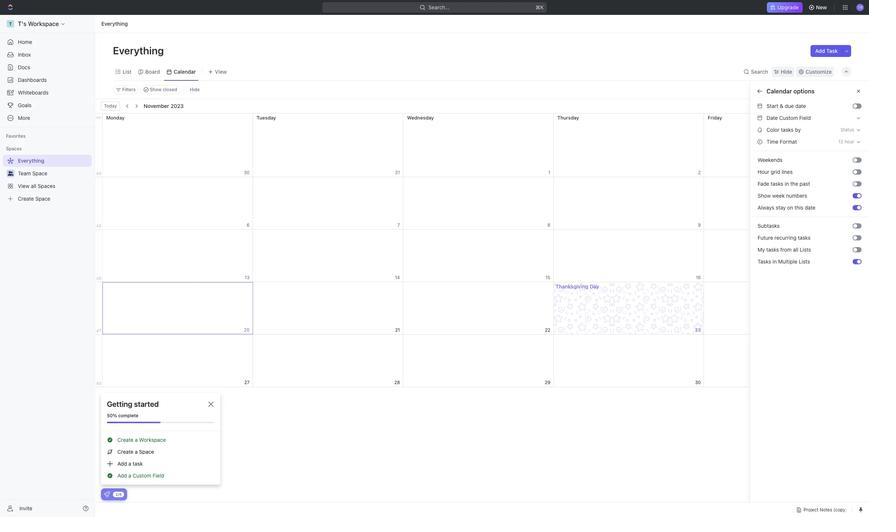 Task type: vqa. For each thing, say whether or not it's contained in the screenshot.
$ to the left
no



Task type: locate. For each thing, give the bounding box(es) containing it.
0 vertical spatial hide
[[781, 68, 792, 75]]

a for custom
[[128, 473, 131, 479]]

1 vertical spatial customize
[[758, 88, 788, 95]]

future
[[758, 235, 773, 241]]

spaces down favorites button
[[6, 146, 22, 152]]

from
[[781, 247, 792, 253]]

13
[[245, 275, 250, 280]]

more down goals
[[18, 115, 30, 121]]

t's
[[18, 21, 26, 27]]

view inside button
[[215, 68, 227, 75]]

row containing 27
[[95, 335, 855, 388]]

create down 'view all spaces'
[[18, 196, 34, 202]]

0 vertical spatial calendar options
[[767, 88, 815, 95]]

6 inside "thanksgiving day" grid
[[247, 222, 250, 228]]

custom down task
[[133, 473, 151, 479]]

closed
[[163, 87, 177, 92]]

tree containing everything
[[3, 155, 92, 205]]

add for add a task
[[117, 461, 127, 467]]

0 horizontal spatial &
[[780, 103, 784, 109]]

show closed
[[150, 87, 177, 92]]

1 vertical spatial space
[[35, 196, 50, 202]]

row containing 6
[[95, 177, 855, 230]]

50% complete
[[107, 413, 138, 419]]

lists inside my tasks from all lists button
[[800, 247, 811, 253]]

2 vertical spatial everything
[[18, 158, 44, 164]]

tasks for in
[[771, 181, 784, 187]]

show inside button
[[758, 193, 771, 199]]

space up 'view all spaces'
[[32, 170, 47, 177]]

1 vertical spatial view
[[18, 183, 29, 189]]

row containing 30
[[95, 114, 855, 177]]

workspace up home link
[[28, 21, 59, 27]]

tasks for by
[[781, 127, 794, 133]]

0 vertical spatial create
[[18, 196, 34, 202]]

customize button
[[796, 67, 834, 77]]

field down start & due date button
[[799, 115, 811, 121]]

more
[[18, 115, 30, 121], [767, 130, 779, 136]]

start
[[767, 103, 778, 109]]

lists down future recurring tasks button
[[800, 247, 811, 253]]

fade
[[758, 181, 769, 187]]

tasks up my tasks from all lists button
[[798, 235, 811, 241]]

0 vertical spatial subtasks
[[767, 172, 789, 178]]

12 hour
[[839, 139, 854, 145]]

1 vertical spatial subtasks button
[[755, 220, 853, 232]]

0 vertical spatial custom
[[779, 115, 798, 121]]

0 vertical spatial all
[[31, 183, 36, 189]]

show left 'closed'
[[150, 87, 162, 92]]

delete view button
[[755, 223, 865, 235]]

a left task
[[128, 461, 131, 467]]

1 vertical spatial options
[[790, 118, 808, 124]]

1 horizontal spatial show
[[758, 193, 771, 199]]

my
[[758, 247, 765, 253]]

1 vertical spatial lists
[[799, 259, 810, 265]]

hour grid lines button
[[755, 166, 853, 178]]

0 vertical spatial subtasks button
[[755, 169, 853, 181]]

tree
[[3, 155, 92, 205]]

new
[[816, 4, 827, 10]]

0 vertical spatial workspace
[[28, 21, 59, 27]]

3 row from the top
[[95, 230, 855, 283]]

show inside button
[[150, 87, 162, 92]]

a up task
[[135, 449, 138, 455]]

more up time
[[767, 130, 779, 136]]

&
[[780, 103, 784, 109], [787, 214, 790, 220]]

tasks
[[781, 127, 794, 133], [771, 181, 784, 187], [798, 235, 811, 241], [766, 247, 779, 253]]

calendar up the date
[[767, 103, 788, 109]]

show week numbers button
[[755, 190, 853, 202]]

task
[[827, 48, 838, 54]]

calendar options
[[767, 88, 815, 95], [767, 118, 808, 124]]

create inside sidebar navigation
[[18, 196, 34, 202]]

add down add a task on the bottom
[[117, 473, 127, 479]]

show for show week numbers
[[758, 193, 771, 199]]

1 row from the top
[[95, 114, 855, 177]]

fields button
[[755, 157, 865, 169]]

all inside sidebar navigation
[[31, 183, 36, 189]]

a for task
[[128, 461, 131, 467]]

0 vertical spatial spaces
[[6, 146, 22, 152]]

1 horizontal spatial all
[[793, 247, 799, 253]]

more for more
[[18, 115, 30, 121]]

1 vertical spatial custom
[[133, 473, 151, 479]]

a for workspace
[[135, 437, 138, 444]]

create up add a task on the bottom
[[117, 449, 133, 455]]

time format
[[767, 139, 797, 145]]

14
[[395, 275, 400, 280]]

view inside sidebar navigation
[[18, 183, 29, 189]]

0 horizontal spatial field
[[153, 473, 164, 479]]

0 horizontal spatial everything link
[[3, 155, 90, 167]]

0 vertical spatial 6
[[859, 160, 865, 163]]

0 horizontal spatial in
[[773, 259, 777, 265]]

date right the due
[[795, 103, 806, 109]]

unscheduled
[[859, 130, 865, 160]]

view for view
[[215, 68, 227, 75]]

tb
[[858, 5, 863, 9]]

0 horizontal spatial all
[[31, 183, 36, 189]]

calendar up hide button
[[174, 68, 196, 75]]

subtasks up fade tasks in the past
[[767, 172, 789, 178]]

add
[[815, 48, 825, 54], [117, 461, 127, 467], [117, 473, 127, 479]]

space
[[32, 170, 47, 177], [35, 196, 50, 202], [139, 449, 154, 455]]

0 vertical spatial 30
[[244, 170, 250, 175]]

0 vertical spatial more
[[18, 115, 30, 121]]

day
[[590, 284, 599, 290]]

0 vertical spatial field
[[799, 115, 811, 121]]

always
[[758, 205, 775, 211]]

1 vertical spatial field
[[153, 473, 164, 479]]

time
[[767, 139, 779, 145]]

create space link
[[3, 193, 90, 205]]

whiteboards
[[18, 89, 49, 96]]

getting
[[107, 400, 132, 409]]

row
[[95, 114, 855, 177], [95, 177, 855, 230], [95, 230, 855, 283], [95, 335, 855, 388]]

wn
[[96, 116, 101, 120]]

lists down my tasks from all lists button
[[799, 259, 810, 265]]

spaces up create space link
[[38, 183, 55, 189]]

0 vertical spatial add
[[815, 48, 825, 54]]

0 horizontal spatial 30
[[244, 170, 250, 175]]

calendar options inside button
[[767, 118, 808, 124]]

upgrade link
[[767, 2, 803, 13]]

thanksgiving day grid
[[95, 114, 855, 503]]

calendar up color
[[767, 118, 788, 124]]

29
[[545, 380, 550, 386]]

0 horizontal spatial 6
[[247, 222, 250, 228]]

in right tasks
[[773, 259, 777, 265]]

field inside date custom field button
[[799, 115, 811, 121]]

team
[[18, 170, 31, 177]]

customize up the search tasks... text box at the top of page
[[806, 68, 832, 75]]

1 vertical spatial subtasks
[[758, 223, 780, 229]]

docs link
[[3, 62, 92, 73]]

1 vertical spatial calendar options
[[767, 118, 808, 124]]

0 vertical spatial everything link
[[100, 19, 130, 28]]

add for add task
[[815, 48, 825, 54]]

a down add a task on the bottom
[[128, 473, 131, 479]]

home
[[18, 39, 32, 45]]

& left the due
[[780, 103, 784, 109]]

30
[[244, 170, 250, 175], [695, 380, 701, 386]]

hour
[[758, 169, 770, 175]]

space down create a workspace
[[139, 449, 154, 455]]

tb button
[[854, 1, 866, 13]]

1 horizontal spatial &
[[787, 214, 790, 220]]

1 horizontal spatial 30
[[695, 380, 701, 386]]

1 vertical spatial spaces
[[38, 183, 55, 189]]

0 horizontal spatial spaces
[[6, 146, 22, 152]]

view
[[784, 226, 795, 232]]

date up sharing & permissions button
[[805, 205, 816, 211]]

custom down the due
[[779, 115, 798, 121]]

my tasks from all lists
[[758, 247, 811, 253]]

complete
[[118, 413, 138, 419]]

0 vertical spatial customize
[[806, 68, 832, 75]]

tasks inside the 'fade tasks in the past' button
[[771, 181, 784, 187]]

create for create space
[[18, 196, 34, 202]]

hide inside dropdown button
[[781, 68, 792, 75]]

1 horizontal spatial hide
[[781, 68, 792, 75]]

a up the create a space
[[135, 437, 138, 444]]

1 horizontal spatial customize
[[806, 68, 832, 75]]

tasks up week on the top of the page
[[771, 181, 784, 187]]

add a task
[[117, 461, 143, 467]]

1 vertical spatial hide
[[190, 87, 200, 92]]

lists
[[800, 247, 811, 253], [799, 259, 810, 265]]

create space
[[18, 196, 50, 202]]

hide up "customize calendar"
[[781, 68, 792, 75]]

options up by
[[790, 118, 808, 124]]

1 vertical spatial 6
[[247, 222, 250, 228]]

show
[[150, 87, 162, 92], [758, 193, 771, 199]]

past
[[800, 181, 810, 187]]

0 vertical spatial lists
[[800, 247, 811, 253]]

create for create a space
[[117, 449, 133, 455]]

all up create space
[[31, 183, 36, 189]]

23
[[695, 327, 701, 333]]

1 vertical spatial all
[[793, 247, 799, 253]]

hour
[[845, 139, 854, 145]]

options up start & due date button
[[794, 88, 815, 95]]

onboarding checklist button element
[[104, 492, 110, 498]]

0 horizontal spatial view
[[18, 183, 29, 189]]

0 horizontal spatial customize
[[758, 88, 788, 95]]

workspace up the create a space
[[139, 437, 166, 444]]

0 vertical spatial view
[[215, 68, 227, 75]]

0 horizontal spatial custom
[[133, 473, 151, 479]]

team space link
[[18, 168, 90, 180]]

2
[[698, 170, 701, 175]]

weekends
[[758, 157, 783, 163]]

calendar options up the due
[[767, 88, 815, 95]]

t's workspace
[[18, 21, 59, 27]]

more settings
[[767, 130, 800, 136]]

tasks left by
[[781, 127, 794, 133]]

1 vertical spatial date
[[805, 205, 816, 211]]

start & due date
[[767, 103, 806, 109]]

1 horizontal spatial in
[[785, 181, 789, 187]]

everything inside 'tree'
[[18, 158, 44, 164]]

2 calendar options from the top
[[767, 118, 808, 124]]

color tasks by
[[767, 127, 801, 133]]

1 horizontal spatial custom
[[779, 115, 798, 121]]

tuesday
[[257, 115, 276, 121]]

space for team space
[[32, 170, 47, 177]]

field down the create a space
[[153, 473, 164, 479]]

everything for bottommost everything link
[[18, 158, 44, 164]]

workspace
[[28, 21, 59, 27], [139, 437, 166, 444]]

grid
[[771, 169, 780, 175]]

1 horizontal spatial field
[[799, 115, 811, 121]]

0 vertical spatial &
[[780, 103, 784, 109]]

& for start
[[780, 103, 784, 109]]

0 vertical spatial in
[[785, 181, 789, 187]]

0 vertical spatial show
[[150, 87, 162, 92]]

in left the
[[785, 181, 789, 187]]

0 horizontal spatial more
[[18, 115, 30, 121]]

1 vertical spatial &
[[787, 214, 790, 220]]

tasks right my
[[766, 247, 779, 253]]

all right "from"
[[793, 247, 799, 253]]

0 vertical spatial space
[[32, 170, 47, 177]]

2 vertical spatial add
[[117, 473, 127, 479]]

everything link
[[100, 19, 130, 28], [3, 155, 90, 167]]

tasks for from
[[766, 247, 779, 253]]

1 vertical spatial add
[[117, 461, 127, 467]]

settings
[[780, 130, 800, 136]]

add left "task"
[[815, 48, 825, 54]]

subtasks down sharing
[[758, 223, 780, 229]]

1 vertical spatial more
[[767, 130, 779, 136]]

view right calendar link
[[215, 68, 227, 75]]

add left task
[[117, 461, 127, 467]]

1 horizontal spatial workspace
[[139, 437, 166, 444]]

0 horizontal spatial workspace
[[28, 21, 59, 27]]

always stay on this date
[[758, 205, 816, 211]]

tasks inside my tasks from all lists button
[[766, 247, 779, 253]]

1 horizontal spatial spaces
[[38, 183, 55, 189]]

1 vertical spatial 30
[[695, 380, 701, 386]]

customize
[[806, 68, 832, 75], [758, 88, 788, 95]]

1 horizontal spatial view
[[215, 68, 227, 75]]

view all spaces
[[18, 183, 55, 189]]

view down team
[[18, 183, 29, 189]]

0 horizontal spatial show
[[150, 87, 162, 92]]

1 vertical spatial show
[[758, 193, 771, 199]]

1 calendar options from the top
[[767, 88, 815, 95]]

sidebar navigation
[[0, 15, 97, 518]]

4 row from the top
[[95, 335, 855, 388]]

a
[[135, 437, 138, 444], [135, 449, 138, 455], [128, 461, 131, 467], [128, 473, 131, 479]]

numbers
[[786, 193, 807, 199]]

add inside button
[[815, 48, 825, 54]]

started
[[134, 400, 159, 409]]

delete
[[767, 226, 782, 232]]

search...
[[428, 4, 450, 10]]

more inside dropdown button
[[18, 115, 30, 121]]

create up the create a space
[[117, 437, 133, 444]]

show down fade
[[758, 193, 771, 199]]

hide down calendar link
[[190, 87, 200, 92]]

customize for customize
[[806, 68, 832, 75]]

& down always stay on this date
[[787, 214, 790, 220]]

calendar options up color tasks by
[[767, 118, 808, 124]]

with
[[780, 148, 790, 154]]

1 vertical spatial create
[[117, 437, 133, 444]]

space down view all spaces link
[[35, 196, 50, 202]]

team space
[[18, 170, 47, 177]]

more inside button
[[767, 130, 779, 136]]

search button
[[741, 67, 771, 77]]

show for show closed
[[150, 87, 162, 92]]

Search tasks... text field
[[776, 84, 851, 95]]

2 row from the top
[[95, 177, 855, 230]]

search
[[751, 68, 768, 75]]

0 horizontal spatial hide
[[190, 87, 200, 92]]

week
[[772, 193, 785, 199]]

0 vertical spatial everything
[[101, 21, 128, 27]]

customize up start
[[758, 88, 788, 95]]

by
[[795, 127, 801, 133]]

t's workspace, , element
[[7, 20, 14, 28]]

hide button
[[772, 67, 795, 77]]

custom
[[779, 115, 798, 121], [133, 473, 151, 479]]

new button
[[806, 1, 832, 13]]

2 subtasks button from the top
[[755, 220, 853, 232]]

customize inside button
[[806, 68, 832, 75]]

board
[[145, 68, 160, 75]]

2 vertical spatial create
[[117, 449, 133, 455]]

1 horizontal spatial more
[[767, 130, 779, 136]]



Task type: describe. For each thing, give the bounding box(es) containing it.
31
[[395, 170, 400, 175]]

date custom field
[[767, 115, 811, 121]]

thanksgiving day row
[[95, 283, 855, 335]]

hide inside button
[[190, 87, 200, 92]]

44
[[96, 171, 101, 176]]

calendar
[[792, 148, 812, 154]]

weekends button
[[755, 154, 853, 166]]

0
[[859, 194, 865, 197]]

friday
[[708, 115, 722, 121]]

goals
[[18, 102, 32, 108]]

november 2023
[[144, 103, 184, 109]]

lines
[[782, 169, 793, 175]]

hide button
[[187, 85, 203, 94]]

calendar inside button
[[767, 118, 788, 124]]

1 vertical spatial in
[[773, 259, 777, 265]]

sharing & permissions button
[[755, 211, 865, 223]]

⌘k
[[536, 4, 544, 10]]

21
[[395, 327, 400, 333]]

color
[[767, 127, 780, 133]]

create for create a workspace
[[117, 437, 133, 444]]

filters button
[[113, 85, 139, 94]]

1 vertical spatial everything
[[113, 44, 166, 57]]

2023
[[171, 103, 184, 109]]

row containing 13
[[95, 230, 855, 283]]

a for space
[[135, 449, 138, 455]]

create a space
[[117, 449, 154, 455]]

thursday
[[558, 115, 579, 121]]

date custom field button
[[755, 112, 865, 124]]

the
[[791, 181, 798, 187]]

2 vertical spatial space
[[139, 449, 154, 455]]

close image
[[208, 402, 214, 407]]

today button
[[101, 102, 120, 111]]

2/4
[[116, 493, 122, 497]]

1 horizontal spatial 6
[[859, 160, 865, 163]]

sync with calendar link
[[753, 145, 866, 157]]

48
[[96, 381, 101, 386]]

space for create space
[[35, 196, 50, 202]]

1 horizontal spatial everything link
[[100, 19, 130, 28]]

on
[[787, 205, 793, 211]]

sharing
[[767, 214, 785, 220]]

due
[[785, 103, 794, 109]]

add a custom field
[[117, 473, 164, 479]]

0 vertical spatial options
[[794, 88, 815, 95]]

47
[[96, 329, 101, 334]]

22
[[545, 327, 550, 333]]

add task
[[815, 48, 838, 54]]

future recurring tasks
[[758, 235, 811, 241]]

date
[[767, 115, 778, 121]]

0 vertical spatial date
[[795, 103, 806, 109]]

workspace inside sidebar navigation
[[28, 21, 59, 27]]

upgrade
[[778, 4, 799, 10]]

inbox
[[18, 51, 31, 58]]

dashboards link
[[3, 74, 92, 86]]

tasks
[[758, 259, 771, 265]]

15
[[546, 275, 550, 280]]

tree inside sidebar navigation
[[3, 155, 92, 205]]

wednesday
[[407, 115, 434, 121]]

1 vertical spatial workspace
[[139, 437, 166, 444]]

home link
[[3, 36, 92, 48]]

customize for customize calendar
[[758, 88, 788, 95]]

20
[[244, 327, 250, 333]]

sync with calendar
[[767, 148, 812, 154]]

more for more settings
[[767, 130, 779, 136]]

my tasks from all lists button
[[755, 244, 853, 256]]

dashboards
[[18, 77, 47, 83]]

delete view
[[767, 226, 795, 232]]

onboarding checklist button image
[[104, 492, 110, 498]]

everything for the right everything link
[[101, 21, 128, 27]]

overdue
[[859, 175, 865, 194]]

sharing & permissions
[[767, 214, 821, 220]]

whiteboards link
[[3, 87, 92, 99]]

1
[[548, 170, 550, 175]]

status
[[841, 127, 854, 133]]

show closed button
[[141, 85, 180, 94]]

& for sharing
[[787, 214, 790, 220]]

28
[[394, 380, 400, 386]]

november
[[144, 103, 169, 109]]

multiple
[[778, 259, 798, 265]]

goals link
[[3, 100, 92, 111]]

45
[[96, 224, 101, 228]]

27
[[244, 380, 250, 386]]

fields
[[767, 160, 781, 166]]

hour grid lines
[[758, 169, 793, 175]]

9
[[698, 222, 701, 228]]

50%
[[107, 413, 117, 419]]

all inside button
[[793, 247, 799, 253]]

1 vertical spatial everything link
[[3, 155, 90, 167]]

view button
[[205, 67, 230, 77]]

custom inside button
[[779, 115, 798, 121]]

1 subtasks button from the top
[[755, 169, 853, 181]]

options inside button
[[790, 118, 808, 124]]

list link
[[121, 67, 132, 77]]

calendar up start
[[767, 88, 792, 95]]

tasks in multiple lists button
[[755, 256, 853, 268]]

copy link
[[767, 202, 789, 208]]

lists inside tasks in multiple lists button
[[799, 259, 810, 265]]

calendar link
[[172, 67, 196, 77]]

view for view all spaces
[[18, 183, 29, 189]]

tasks in multiple lists
[[758, 259, 810, 265]]

user group image
[[8, 171, 13, 176]]

stay
[[776, 205, 786, 211]]

thanksgiving
[[556, 284, 589, 290]]

calendar up start & due date button
[[789, 88, 815, 95]]

favorites
[[6, 133, 26, 139]]

tasks inside future recurring tasks button
[[798, 235, 811, 241]]

show week numbers
[[758, 193, 807, 199]]

monday
[[106, 115, 125, 121]]

add for add a custom field
[[117, 473, 127, 479]]

recurring
[[775, 235, 797, 241]]

format
[[780, 139, 797, 145]]



